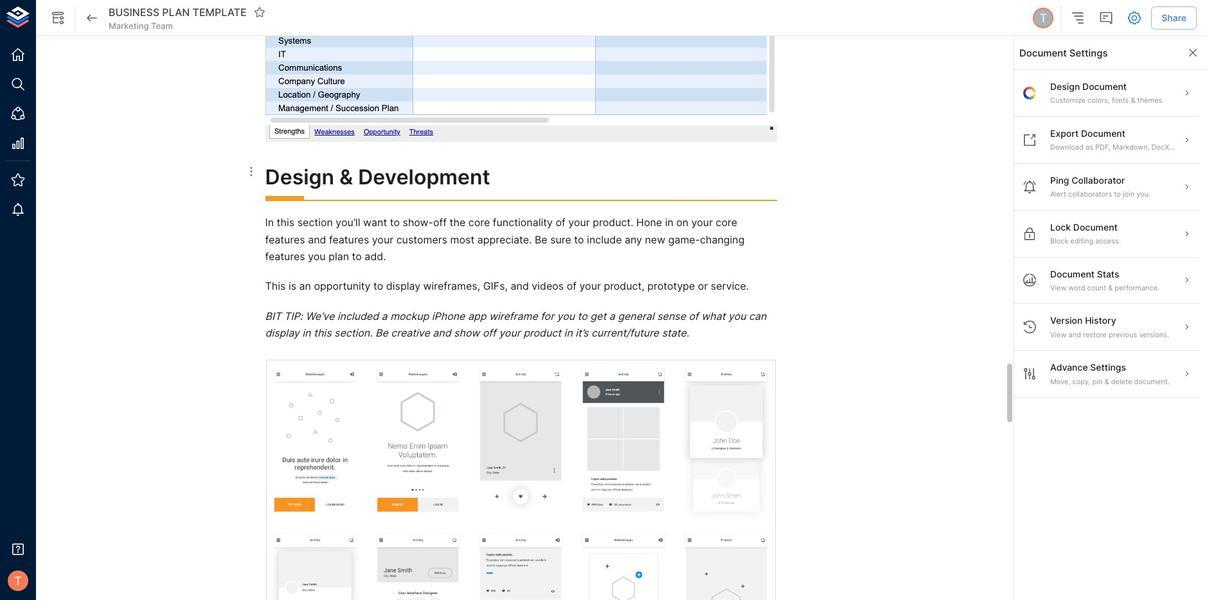 Task type: describe. For each thing, give the bounding box(es) containing it.
previous
[[1109, 330, 1138, 339]]

an
[[299, 280, 311, 293]]

0 horizontal spatial t button
[[4, 567, 32, 595]]

changing
[[700, 233, 745, 246]]

customize
[[1051, 96, 1086, 105]]

sure
[[551, 233, 572, 246]]

2 core from the left
[[716, 216, 738, 229]]

current/future
[[592, 327, 659, 340]]

marketing team
[[109, 21, 173, 31]]

& for design document
[[1131, 96, 1136, 105]]

in
[[265, 216, 274, 229]]

wireframes,
[[423, 280, 480, 293]]

lock
[[1051, 222, 1071, 233]]

collaborators
[[1069, 190, 1113, 199]]

you inside in this section you'll want to show-off the core functionality of your product. hone in on your core features and features your customers most appreciate. be sure to include any new game-changing features you plan to add.
[[308, 250, 326, 263]]

settings image
[[1127, 10, 1143, 26]]

count
[[1088, 284, 1107, 293]]

business
[[109, 6, 160, 18]]

new
[[645, 233, 666, 246]]

pdf,
[[1096, 143, 1111, 152]]

game-
[[669, 233, 700, 246]]

settings for advance
[[1091, 362, 1127, 373]]

of inside "bit tip: we've included a mockup iphone app wireframe for you to get a general sense of what you can display in this section. be creative and show off your product in it's current/future state."
[[689, 310, 699, 323]]

this
[[265, 280, 286, 293]]

document stats view word count & performance.
[[1051, 268, 1160, 293]]

gifs,
[[483, 280, 508, 293]]

marketing
[[109, 21, 149, 31]]

1 horizontal spatial t button
[[1032, 6, 1056, 30]]

document for design document
[[1083, 81, 1127, 92]]

table of contents image
[[1071, 10, 1086, 26]]

1 horizontal spatial t
[[1040, 11, 1048, 25]]

template
[[193, 6, 247, 18]]

docx...
[[1152, 143, 1176, 152]]

0 horizontal spatial in
[[302, 327, 311, 340]]

videos
[[532, 280, 564, 293]]

product,
[[604, 280, 645, 293]]

to down add.
[[374, 280, 383, 293]]

1 horizontal spatial you
[[557, 310, 575, 323]]

themes.
[[1138, 96, 1165, 105]]

service.
[[711, 280, 749, 293]]

ping
[[1051, 175, 1070, 186]]

of inside in this section you'll want to show-off the core functionality of your product. hone in on your core features and features your customers most appreciate. be sure to include any new game-changing features you plan to add.
[[556, 216, 566, 229]]

product.
[[593, 216, 634, 229]]

stats
[[1098, 268, 1120, 279]]

most
[[451, 233, 475, 246]]

go back image
[[84, 10, 100, 26]]

to inside "bit tip: we've included a mockup iphone app wireframe for you to get a general sense of what you can display in this section. be creative and show off your product in it's current/future state."
[[578, 310, 588, 323]]

design & development
[[265, 165, 491, 190]]

for
[[541, 310, 554, 323]]

1 a from the left
[[382, 310, 388, 323]]

included
[[337, 310, 379, 323]]

features up 'is'
[[265, 250, 305, 263]]

version
[[1051, 315, 1083, 326]]

version history view and restore previous versions.
[[1051, 315, 1170, 339]]

document for lock document
[[1074, 222, 1118, 233]]

document settings
[[1020, 47, 1108, 59]]

this inside "bit tip: we've included a mockup iphone app wireframe for you to get a general sense of what you can display in this section. be creative and show off your product in it's current/future state."
[[314, 327, 332, 340]]

share button
[[1152, 6, 1197, 30]]

comments image
[[1099, 10, 1115, 26]]

advance settings move, copy, pin & delete document.
[[1051, 362, 1170, 386]]

features down in
[[265, 233, 305, 246]]

editing
[[1071, 237, 1094, 246]]

can
[[749, 310, 767, 323]]

be inside "bit tip: we've included a mockup iphone app wireframe for you to get a general sense of what you can display in this section. be creative and show off your product in it's current/future state."
[[376, 327, 388, 340]]

collaborator
[[1072, 175, 1126, 186]]

& up the you'll at top left
[[340, 165, 353, 190]]

colors,
[[1088, 96, 1111, 105]]

functionality
[[493, 216, 553, 229]]

your up get on the bottom of the page
[[580, 280, 601, 293]]

marketing team link
[[109, 20, 173, 32]]

hone
[[637, 216, 662, 229]]

this inside in this section you'll want to show-off the core functionality of your product. hone in on your core features and features your customers most appreciate. be sure to include any new game-changing features you plan to add.
[[277, 216, 295, 229]]

delete
[[1112, 377, 1133, 386]]

2 horizontal spatial you
[[729, 310, 746, 323]]

display inside "bit tip: we've included a mockup iphone app wireframe for you to get a general sense of what you can display in this section. be creative and show off your product in it's current/future state."
[[265, 327, 300, 340]]

fonts
[[1113, 96, 1129, 105]]

general
[[618, 310, 654, 323]]

advance
[[1051, 362, 1089, 373]]

business plan template
[[109, 6, 247, 18]]

history
[[1086, 315, 1117, 326]]

iphone
[[432, 310, 465, 323]]

get
[[591, 310, 607, 323]]

block
[[1051, 237, 1069, 246]]

join
[[1123, 190, 1135, 199]]

to inside ping collaborator alert collaborators to join you.
[[1115, 190, 1121, 199]]

your up sure
[[569, 216, 590, 229]]

we've
[[306, 310, 335, 323]]

to right sure
[[574, 233, 584, 246]]

document up 'customize' on the right of the page
[[1020, 47, 1067, 59]]



Task type: locate. For each thing, give the bounding box(es) containing it.
1 horizontal spatial of
[[567, 280, 577, 293]]

bit tip: we've included a mockup iphone app wireframe for you to get a general sense of what you can display in this section. be creative and show off your product in it's current/future state.
[[265, 310, 770, 340]]

1 horizontal spatial off
[[483, 327, 496, 340]]

wireframe
[[489, 310, 538, 323]]

access.
[[1096, 237, 1121, 246]]

opportunity
[[314, 280, 371, 293]]

copy,
[[1073, 377, 1091, 386]]

view for document stats
[[1051, 284, 1067, 293]]

document inside lock document block editing access.
[[1074, 222, 1118, 233]]

export document download as pdf, markdown, docx...
[[1051, 128, 1176, 152]]

& for advance settings
[[1105, 377, 1110, 386]]

1 vertical spatial design
[[265, 165, 334, 190]]

in inside in this section you'll want to show-off the core functionality of your product. hone in on your core features and features your customers most appreciate. be sure to include any new game-changing features you plan to add.
[[665, 216, 674, 229]]

0 vertical spatial design
[[1051, 81, 1081, 92]]

0 horizontal spatial be
[[376, 327, 388, 340]]

settings
[[1070, 47, 1108, 59], [1091, 362, 1127, 373]]

document up 'word'
[[1051, 268, 1095, 279]]

document for export document
[[1082, 128, 1126, 139]]

include
[[587, 233, 622, 246]]

1 vertical spatial be
[[376, 327, 388, 340]]

0 horizontal spatial core
[[469, 216, 490, 229]]

versions.
[[1140, 330, 1170, 339]]

core
[[469, 216, 490, 229], [716, 216, 738, 229]]

and right gifs,
[[511, 280, 529, 293]]

design document customize colors, fonts & themes.
[[1051, 81, 1165, 105]]

show
[[454, 327, 480, 340]]

off inside "bit tip: we've included a mockup iphone app wireframe for you to get a general sense of what you can display in this section. be creative and show off your product in it's current/future state."
[[483, 327, 496, 340]]

the
[[450, 216, 466, 229]]

0 horizontal spatial design
[[265, 165, 334, 190]]

t button
[[1032, 6, 1056, 30], [4, 567, 32, 595]]

section.
[[334, 327, 373, 340]]

t
[[1040, 11, 1048, 25], [14, 574, 22, 588]]

and inside in this section you'll want to show-off the core functionality of your product. hone in on your core features and features your customers most appreciate. be sure to include any new game-changing features you plan to add.
[[308, 233, 326, 246]]

&
[[1131, 96, 1136, 105], [340, 165, 353, 190], [1109, 284, 1113, 293], [1105, 377, 1110, 386]]

and down section
[[308, 233, 326, 246]]

pin
[[1093, 377, 1103, 386]]

ping collaborator alert collaborators to join you.
[[1051, 175, 1151, 199]]

and inside version history view and restore previous versions.
[[1069, 330, 1082, 339]]

product
[[524, 327, 561, 340]]

design for design & development
[[265, 165, 334, 190]]

0 vertical spatial display
[[386, 280, 421, 293]]

customers
[[397, 233, 448, 246]]

in left on
[[665, 216, 674, 229]]

as
[[1086, 143, 1094, 152]]

1 core from the left
[[469, 216, 490, 229]]

prototype
[[648, 280, 695, 293]]

in left it's
[[564, 327, 573, 340]]

& right count
[[1109, 284, 1113, 293]]

sense
[[657, 310, 686, 323]]

off left the
[[433, 216, 447, 229]]

features
[[265, 233, 305, 246], [329, 233, 369, 246], [265, 250, 305, 263]]

off down app on the bottom left of the page
[[483, 327, 496, 340]]

creative
[[391, 327, 430, 340]]

word
[[1069, 284, 1086, 293]]

0 vertical spatial of
[[556, 216, 566, 229]]

1 vertical spatial view
[[1051, 330, 1067, 339]]

document
[[1020, 47, 1067, 59], [1083, 81, 1127, 92], [1082, 128, 1126, 139], [1074, 222, 1118, 233], [1051, 268, 1095, 279]]

2 horizontal spatial in
[[665, 216, 674, 229]]

& inside the advance settings move, copy, pin & delete document.
[[1105, 377, 1110, 386]]

document up access.
[[1074, 222, 1118, 233]]

and down iphone
[[433, 327, 451, 340]]

you right for
[[557, 310, 575, 323]]

1 vertical spatial of
[[567, 280, 577, 293]]

view down version
[[1051, 330, 1067, 339]]

& inside design document customize colors, fonts & themes.
[[1131, 96, 1136, 105]]

add.
[[365, 250, 386, 263]]

display down bit
[[265, 327, 300, 340]]

& for document stats
[[1109, 284, 1113, 293]]

settings down 'table of contents' icon
[[1070, 47, 1108, 59]]

your right on
[[692, 216, 713, 229]]

2 a from the left
[[609, 310, 615, 323]]

to
[[1115, 190, 1121, 199], [390, 216, 400, 229], [574, 233, 584, 246], [352, 250, 362, 263], [374, 280, 383, 293], [578, 310, 588, 323]]

features down the you'll at top left
[[329, 233, 369, 246]]

1 vertical spatial settings
[[1091, 362, 1127, 373]]

0 vertical spatial this
[[277, 216, 295, 229]]

design
[[1051, 81, 1081, 92], [265, 165, 334, 190]]

document up pdf,
[[1082, 128, 1126, 139]]

2 view from the top
[[1051, 330, 1067, 339]]

alert
[[1051, 190, 1067, 199]]

your inside "bit tip: we've included a mockup iphone app wireframe for you to get a general sense of what you can display in this section. be creative and show off your product in it's current/future state."
[[499, 327, 521, 340]]

1 vertical spatial t button
[[4, 567, 32, 595]]

you left can on the right of page
[[729, 310, 746, 323]]

performance.
[[1115, 284, 1160, 293]]

core up changing
[[716, 216, 738, 229]]

team
[[151, 21, 173, 31]]

0 horizontal spatial off
[[433, 216, 447, 229]]

1 vertical spatial off
[[483, 327, 496, 340]]

1 horizontal spatial display
[[386, 280, 421, 293]]

show wiki image
[[50, 10, 66, 26]]

0 vertical spatial settings
[[1070, 47, 1108, 59]]

appreciate.
[[478, 233, 532, 246]]

design for design document customize colors, fonts & themes.
[[1051, 81, 1081, 92]]

1 view from the top
[[1051, 284, 1067, 293]]

document inside document stats view word count & performance.
[[1051, 268, 1095, 279]]

document up 'colors,' in the right of the page
[[1083, 81, 1127, 92]]

plan
[[329, 250, 349, 263]]

0 vertical spatial be
[[535, 233, 548, 246]]

you'll
[[336, 216, 360, 229]]

view for version history
[[1051, 330, 1067, 339]]

what
[[702, 310, 726, 323]]

2 horizontal spatial of
[[689, 310, 699, 323]]

document inside export document download as pdf, markdown, docx...
[[1082, 128, 1126, 139]]

a right get on the bottom of the page
[[609, 310, 615, 323]]

show-
[[403, 216, 433, 229]]

off inside in this section you'll want to show-off the core functionality of your product. hone in on your core features and features your customers most appreciate. be sure to include any new game-changing features you plan to add.
[[433, 216, 447, 229]]

of up sure
[[556, 216, 566, 229]]

view left 'word'
[[1051, 284, 1067, 293]]

1 horizontal spatial core
[[716, 216, 738, 229]]

be left sure
[[535, 233, 548, 246]]

design up 'customize' on the right of the page
[[1051, 81, 1081, 92]]

and down version
[[1069, 330, 1082, 339]]

this down we've on the bottom of the page
[[314, 327, 332, 340]]

1 horizontal spatial be
[[535, 233, 548, 246]]

is
[[289, 280, 296, 293]]

bit
[[265, 310, 281, 323]]

plan
[[162, 6, 190, 18]]

be inside in this section you'll want to show-off the core functionality of your product. hone in on your core features and features your customers most appreciate. be sure to include any new game-changing features you plan to add.
[[535, 233, 548, 246]]

of left the what
[[689, 310, 699, 323]]

& right pin
[[1105, 377, 1110, 386]]

document.
[[1135, 377, 1170, 386]]

move,
[[1051, 377, 1071, 386]]

this
[[277, 216, 295, 229], [314, 327, 332, 340]]

view inside version history view and restore previous versions.
[[1051, 330, 1067, 339]]

1 vertical spatial display
[[265, 327, 300, 340]]

development
[[358, 165, 491, 190]]

your
[[569, 216, 590, 229], [692, 216, 713, 229], [372, 233, 394, 246], [580, 280, 601, 293], [499, 327, 521, 340]]

0 vertical spatial t button
[[1032, 6, 1056, 30]]

0 vertical spatial off
[[433, 216, 447, 229]]

tip:
[[284, 310, 303, 323]]

0 horizontal spatial display
[[265, 327, 300, 340]]

in
[[665, 216, 674, 229], [302, 327, 311, 340], [564, 327, 573, 340]]

to left join
[[1115, 190, 1121, 199]]

0 horizontal spatial this
[[277, 216, 295, 229]]

markdown,
[[1113, 143, 1150, 152]]

to right want
[[390, 216, 400, 229]]

your up add.
[[372, 233, 394, 246]]

view inside document stats view word count & performance.
[[1051, 284, 1067, 293]]

design inside design document customize colors, fonts & themes.
[[1051, 81, 1081, 92]]

in down tip:
[[302, 327, 311, 340]]

to right plan
[[352, 250, 362, 263]]

0 vertical spatial view
[[1051, 284, 1067, 293]]

you.
[[1137, 190, 1151, 199]]

document inside design document customize colors, fonts & themes.
[[1083, 81, 1127, 92]]

you left plan
[[308, 250, 326, 263]]

0 horizontal spatial you
[[308, 250, 326, 263]]

to left get on the bottom of the page
[[578, 310, 588, 323]]

and inside "bit tip: we've included a mockup iphone app wireframe for you to get a general sense of what you can display in this section. be creative and show off your product in it's current/future state."
[[433, 327, 451, 340]]

you
[[308, 250, 326, 263], [557, 310, 575, 323], [729, 310, 746, 323]]

0 vertical spatial t
[[1040, 11, 1048, 25]]

a left mockup
[[382, 310, 388, 323]]

of
[[556, 216, 566, 229], [567, 280, 577, 293], [689, 310, 699, 323]]

favorite image
[[254, 6, 265, 18]]

display
[[386, 280, 421, 293], [265, 327, 300, 340]]

1 horizontal spatial design
[[1051, 81, 1081, 92]]

mockup
[[390, 310, 429, 323]]

0 horizontal spatial of
[[556, 216, 566, 229]]

1 vertical spatial t
[[14, 574, 22, 588]]

restore
[[1084, 330, 1107, 339]]

& inside document stats view word count & performance.
[[1109, 284, 1113, 293]]

1 vertical spatial this
[[314, 327, 332, 340]]

1 horizontal spatial a
[[609, 310, 615, 323]]

settings for document
[[1070, 47, 1108, 59]]

0 horizontal spatial a
[[382, 310, 388, 323]]

0 horizontal spatial t
[[14, 574, 22, 588]]

1 horizontal spatial in
[[564, 327, 573, 340]]

be
[[535, 233, 548, 246], [376, 327, 388, 340]]

share
[[1162, 12, 1187, 23]]

of right videos
[[567, 280, 577, 293]]

and
[[308, 233, 326, 246], [511, 280, 529, 293], [433, 327, 451, 340], [1069, 330, 1082, 339]]

export
[[1051, 128, 1079, 139]]

display up mockup
[[386, 280, 421, 293]]

section
[[298, 216, 333, 229]]

in this section you'll want to show-off the core functionality of your product. hone in on your core features and features your customers most appreciate. be sure to include any new game-changing features you plan to add.
[[265, 216, 748, 263]]

core right the
[[469, 216, 490, 229]]

settings up pin
[[1091, 362, 1127, 373]]

settings inside the advance settings move, copy, pin & delete document.
[[1091, 362, 1127, 373]]

it's
[[576, 327, 589, 340]]

lock document block editing access.
[[1051, 222, 1121, 246]]

& right fonts at the top right of the page
[[1131, 96, 1136, 105]]

be right section.
[[376, 327, 388, 340]]

this right in
[[277, 216, 295, 229]]

design up section
[[265, 165, 334, 190]]

1 horizontal spatial this
[[314, 327, 332, 340]]

want
[[363, 216, 387, 229]]

download
[[1051, 143, 1084, 152]]

your down wireframe
[[499, 327, 521, 340]]

app
[[468, 310, 486, 323]]

any
[[625, 233, 642, 246]]

2 vertical spatial of
[[689, 310, 699, 323]]

a
[[382, 310, 388, 323], [609, 310, 615, 323]]



Task type: vqa. For each thing, say whether or not it's contained in the screenshot.


